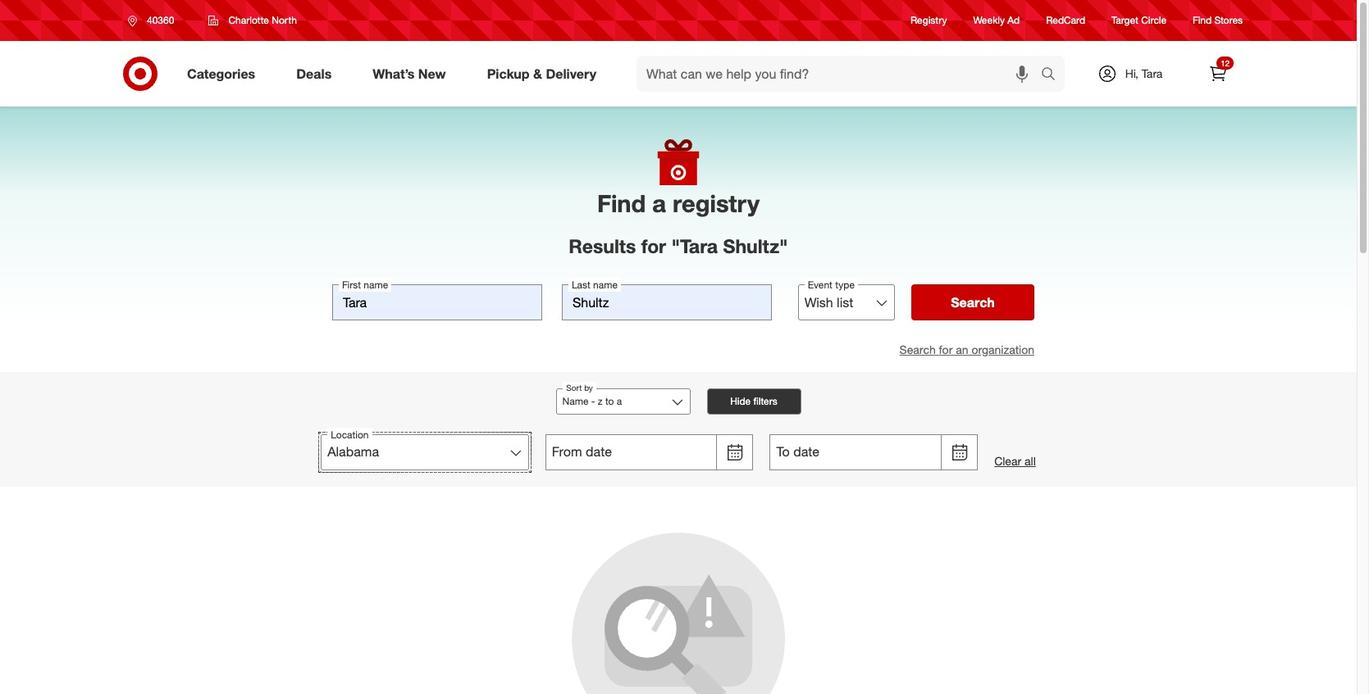 Task type: locate. For each thing, give the bounding box(es) containing it.
find
[[1193, 14, 1212, 27], [597, 189, 646, 218]]

0 vertical spatial find
[[1193, 14, 1212, 27]]

search for an organization
[[900, 343, 1035, 357]]

1 horizontal spatial find
[[1193, 14, 1212, 27]]

find a registry
[[597, 189, 760, 218]]

filters
[[754, 395, 778, 408]]

redcard link
[[1046, 13, 1086, 28]]

0 vertical spatial for
[[641, 235, 666, 258]]

search
[[951, 295, 995, 311], [900, 343, 936, 357]]

"tara
[[672, 235, 718, 258]]

delivery
[[546, 65, 597, 82]]

search for search for an organization
[[900, 343, 936, 357]]

for
[[641, 235, 666, 258], [939, 343, 953, 357]]

1 vertical spatial for
[[939, 343, 953, 357]]

results for "tara shultz"
[[569, 235, 788, 258]]

registry
[[911, 14, 947, 27]]

for left the an
[[939, 343, 953, 357]]

search up search for an organization
[[951, 295, 995, 311]]

find left a
[[597, 189, 646, 218]]

search button
[[1034, 56, 1073, 95]]

charlotte north button
[[198, 6, 308, 35]]

an
[[956, 343, 969, 357]]

find stores
[[1193, 14, 1243, 27]]

1 vertical spatial search
[[900, 343, 936, 357]]

None text field
[[332, 285, 542, 321]]

hide filters
[[730, 395, 778, 408]]

1 vertical spatial find
[[597, 189, 646, 218]]

target circle link
[[1112, 13, 1167, 28]]

None text field
[[562, 285, 772, 321]]

find for find a registry
[[597, 189, 646, 218]]

categories link
[[173, 56, 276, 92]]

0 horizontal spatial for
[[641, 235, 666, 258]]

shultz"
[[723, 235, 788, 258]]

pickup & delivery link
[[473, 56, 617, 92]]

search left the an
[[900, 343, 936, 357]]

None telephone field
[[770, 435, 942, 471]]

0 horizontal spatial search
[[900, 343, 936, 357]]

find for find stores
[[1193, 14, 1212, 27]]

find left stores on the top
[[1193, 14, 1212, 27]]

hi,
[[1125, 66, 1139, 80]]

0 vertical spatial search
[[951, 295, 995, 311]]

None telephone field
[[546, 435, 718, 471]]

target circle
[[1112, 14, 1167, 27]]

deals
[[296, 65, 332, 82]]

12
[[1221, 58, 1230, 68]]

new
[[418, 65, 446, 82]]

0 horizontal spatial find
[[597, 189, 646, 218]]

1 horizontal spatial for
[[939, 343, 953, 357]]

search inside button
[[951, 295, 995, 311]]

40360
[[147, 14, 174, 26]]

deals link
[[282, 56, 352, 92]]

for left "tara
[[641, 235, 666, 258]]

1 horizontal spatial search
[[951, 295, 995, 311]]

what's new link
[[359, 56, 467, 92]]

12 link
[[1200, 56, 1237, 92]]

all
[[1025, 455, 1036, 469]]

search error image
[[572, 533, 786, 695]]



Task type: describe. For each thing, give the bounding box(es) containing it.
north
[[272, 14, 297, 26]]

search
[[1034, 67, 1073, 83]]

target
[[1112, 14, 1139, 27]]

ad
[[1008, 14, 1020, 27]]

registry link
[[911, 13, 947, 28]]

what's new
[[373, 65, 446, 82]]

clear
[[995, 455, 1022, 469]]

weekly
[[974, 14, 1005, 27]]

registry
[[673, 189, 760, 218]]

&
[[533, 65, 542, 82]]

stores
[[1215, 14, 1243, 27]]

charlotte north
[[228, 14, 297, 26]]

what's
[[373, 65, 415, 82]]

pickup & delivery
[[487, 65, 597, 82]]

search for an organization link
[[900, 343, 1035, 357]]

weekly ad
[[974, 14, 1020, 27]]

for for search
[[939, 343, 953, 357]]

hide filters button
[[707, 389, 801, 415]]

redcard
[[1046, 14, 1086, 27]]

categories
[[187, 65, 255, 82]]

pickup
[[487, 65, 530, 82]]

charlotte
[[228, 14, 269, 26]]

weekly ad link
[[974, 13, 1020, 28]]

organization
[[972, 343, 1035, 357]]

clear all
[[995, 455, 1036, 469]]

hide
[[730, 395, 751, 408]]

What can we help you find? suggestions appear below search field
[[637, 56, 1045, 92]]

clear all button
[[995, 454, 1036, 470]]

40360 button
[[117, 6, 191, 35]]

find stores link
[[1193, 13, 1243, 28]]

circle
[[1142, 14, 1167, 27]]

a
[[653, 189, 666, 218]]

for for results
[[641, 235, 666, 258]]

hi, tara
[[1125, 66, 1163, 80]]

tara
[[1142, 66, 1163, 80]]

search button
[[912, 285, 1035, 321]]

results
[[569, 235, 636, 258]]

search for search
[[951, 295, 995, 311]]



Task type: vqa. For each thing, say whether or not it's contained in the screenshot.
Results at the left of the page
yes



